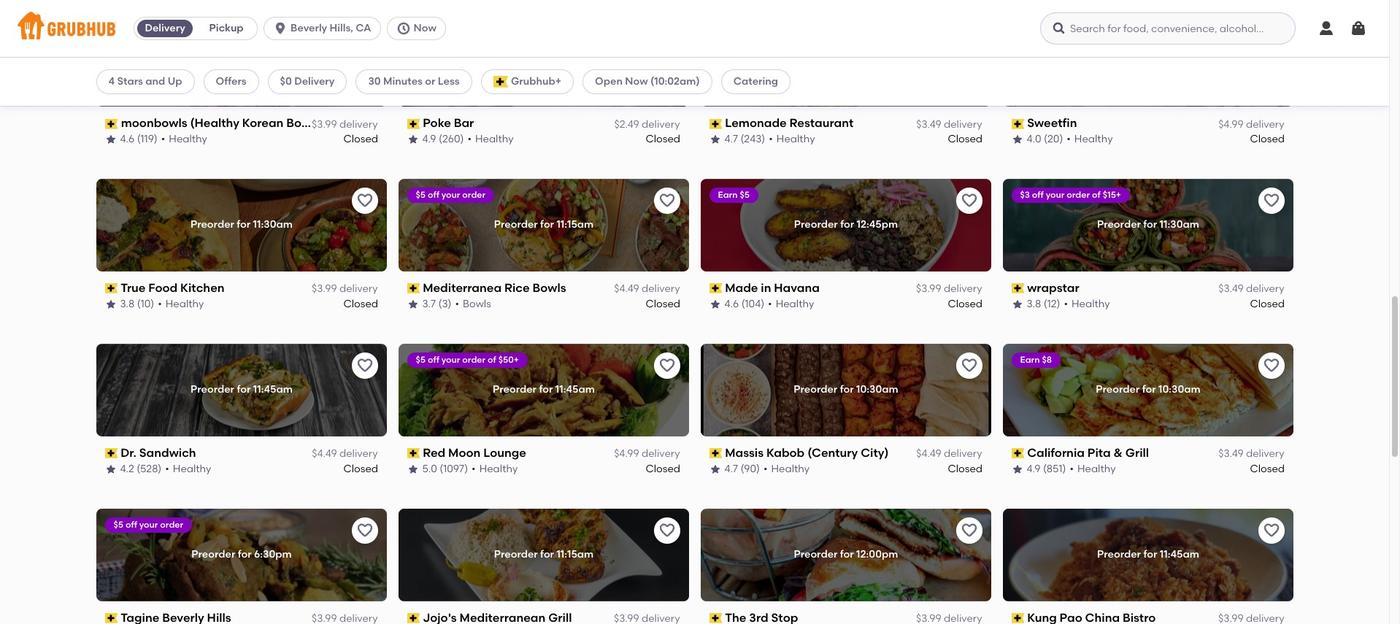 Task type: vqa. For each thing, say whether or not it's contained in the screenshot.
wrapstar delivery
yes



Task type: describe. For each thing, give the bounding box(es) containing it.
closed for made in havana
[[948, 298, 982, 310]]

closed for red moon lounge
[[645, 463, 680, 475]]

preorder for 11:45am for (healthy
[[190, 54, 292, 66]]

pita
[[1088, 446, 1111, 460]]

• healthy for sweetfin
[[1067, 133, 1113, 145]]

• bowls
[[455, 298, 491, 310]]

or
[[425, 75, 435, 88]]

star icon image for california pita & grill
[[1011, 463, 1023, 475]]

closed for moonbowls (healthy korean bowls - 3rd st.)
[[343, 133, 378, 145]]

svg image inside beverly hills, ca button
[[273, 21, 288, 36]]

closed for true food kitchen
[[343, 298, 378, 310]]

$4.99 for sweetfin
[[1219, 118, 1244, 130]]

moonbowls (healthy korean bowls - 3rd st.)
[[121, 116, 371, 130]]

(healthy
[[190, 116, 239, 130]]

for for mediterranea rice bowls
[[540, 219, 554, 231]]

closed for wrapstar
[[1250, 298, 1284, 310]]

grill
[[1126, 446, 1149, 460]]

1 vertical spatial now
[[625, 75, 648, 88]]

$4.99 for red moon lounge
[[614, 448, 639, 460]]

delivery for mediterranea rice bowls
[[642, 283, 680, 295]]

subscription pass image for massis kabob (century city)
[[709, 448, 722, 459]]

for for poke bar
[[538, 54, 551, 66]]

closed for sweetfin
[[1250, 133, 1284, 145]]

preorder for dr. sandwich
[[190, 384, 234, 396]]

for for dr. sandwich
[[236, 384, 250, 396]]

3.8 (10)
[[120, 298, 154, 310]]

$2.49 delivery
[[614, 118, 680, 130]]

• healthy for california pita & grill
[[1070, 463, 1116, 475]]

preorder for true food kitchen
[[190, 219, 234, 231]]

4.9 (851)
[[1027, 463, 1066, 475]]

0 vertical spatial preorder for 12:00pm
[[491, 54, 596, 66]]

open now (10:02am)
[[595, 75, 700, 88]]

$3 off your order of $15+
[[1020, 190, 1121, 200]]

beverly hills, ca
[[291, 22, 371, 34]]

save this restaurant image for 6:30pm
[[356, 522, 373, 539]]

your for wrapstar
[[1046, 190, 1065, 200]]

• healthy for dr. sandwich
[[165, 463, 211, 475]]

order for wrapstar
[[1067, 190, 1090, 200]]

delivery for red moon lounge
[[642, 448, 680, 460]]

5.0 (1097)
[[422, 463, 468, 475]]

massis
[[725, 446, 764, 460]]

• healthy for lemonade restaurant
[[769, 133, 815, 145]]

mediterranea
[[423, 281, 502, 295]]

sweetfin
[[1027, 116, 1077, 130]]

4.0 (20)
[[1027, 133, 1063, 145]]

ca
[[356, 22, 371, 34]]

4.6 (104)
[[725, 298, 764, 310]]

$4.49 delivery for massis kabob (century city)
[[916, 448, 982, 460]]

6:30pm
[[254, 548, 291, 561]]

earn for made in havana
[[718, 190, 738, 200]]

less
[[438, 75, 460, 88]]

4.7 (243)
[[725, 133, 765, 145]]

(20)
[[1044, 133, 1063, 145]]

your down "(528)"
[[139, 520, 158, 530]]

• for lemonade restaurant
[[769, 133, 773, 145]]

lounge
[[483, 446, 526, 460]]

2 horizontal spatial bowls
[[533, 281, 566, 295]]

$4.49 delivery for dr. sandwich
[[312, 448, 378, 460]]

red
[[423, 446, 446, 460]]

$3.49 delivery for california pita & grill
[[1219, 448, 1284, 460]]

4.7 for massis kabob (century city)
[[725, 463, 738, 475]]

• for california pita & grill
[[1070, 463, 1074, 475]]

pickup
[[209, 22, 244, 34]]

kitchen
[[180, 281, 225, 295]]

$5 off your order for preorder for 6:30pm
[[114, 520, 183, 530]]

korean
[[242, 116, 283, 130]]

mediterranea rice bowls
[[423, 281, 566, 295]]

subscription pass image for moonbowls (healthy korean bowls - 3rd st.)
[[105, 119, 118, 129]]

$3.99 delivery for moonbowls (healthy korean bowls - 3rd st.)
[[312, 118, 378, 130]]

now button
[[387, 17, 452, 40]]

$15+
[[1103, 190, 1121, 200]]

catering
[[733, 75, 778, 88]]

closed for massis kabob (century city)
[[948, 463, 982, 475]]

beverly
[[291, 22, 327, 34]]

bar
[[454, 116, 474, 130]]

(243)
[[741, 133, 765, 145]]

(century
[[808, 446, 858, 460]]

• for moonbowls (healthy korean bowls - 3rd st.)
[[161, 133, 165, 145]]

11:45am for (healthy
[[253, 54, 292, 66]]

$20+
[[1103, 25, 1123, 35]]

$0 delivery
[[280, 75, 335, 88]]

star icon image for wrapstar
[[1011, 298, 1023, 310]]

dr.
[[121, 446, 136, 460]]

• for sweetfin
[[1067, 133, 1071, 145]]

delivery for made in havana
[[944, 283, 982, 295]]

star icon image for dr. sandwich
[[105, 463, 116, 475]]

(851)
[[1043, 463, 1066, 475]]

4.2 (528)
[[120, 463, 162, 475]]

and
[[145, 75, 165, 88]]

true food kitchen
[[121, 281, 225, 295]]

11:30am for true food kitchen
[[253, 219, 292, 231]]

4.6 (119)
[[120, 133, 158, 145]]

dr. sandwich
[[121, 446, 196, 460]]

$4.99 delivery for red moon lounge
[[614, 448, 680, 460]]

subscription pass image for mediterranea rice bowls
[[407, 284, 420, 294]]

$3 for wrapstar
[[1020, 190, 1030, 200]]

• healthy for made in havana
[[768, 298, 814, 310]]

subscription pass image for red moon lounge
[[407, 448, 420, 459]]

(3)
[[438, 298, 452, 310]]

2 preorder for 11:15am from the top
[[494, 548, 593, 561]]

4
[[108, 75, 115, 88]]

your for sweetfin
[[1046, 25, 1065, 35]]

1 vertical spatial delivery
[[294, 75, 335, 88]]

subscription pass image for wrapstar
[[1011, 284, 1024, 294]]

subscription pass image for california pita & grill
[[1011, 448, 1024, 459]]

delivery inside button
[[145, 22, 185, 34]]

$3.49 for wrapstar
[[1219, 283, 1244, 295]]

order for sweetfin
[[1067, 25, 1090, 35]]

30 minutes or less
[[368, 75, 460, 88]]

3.7
[[422, 298, 436, 310]]

pickup button
[[196, 17, 257, 40]]

1 vertical spatial preorder for 12:00pm
[[794, 548, 898, 561]]

preorder for wrapstar
[[1097, 219, 1141, 231]]

preorder for 11:30am for wrapstar
[[1097, 219, 1199, 231]]

(1097)
[[440, 463, 468, 475]]

$4.99 delivery for sweetfin
[[1219, 118, 1284, 130]]

for for true food kitchen
[[236, 219, 250, 231]]

order for mediterranea rice bowls
[[462, 190, 486, 200]]

3.8 for true food kitchen
[[120, 298, 135, 310]]

(119)
[[137, 133, 158, 145]]

$4.49 for mediterranea rice bowls
[[614, 283, 639, 295]]

preorder for massis kabob (century city)
[[793, 384, 837, 396]]

grubhub+
[[511, 75, 561, 88]]

city)
[[861, 446, 889, 460]]

$3.99 for havana
[[916, 283, 941, 295]]

1 preorder for 11:15am from the top
[[494, 219, 593, 231]]

12:15pm
[[1160, 54, 1199, 66]]

(10:02am)
[[650, 75, 700, 88]]

for for california pita & grill
[[1142, 384, 1156, 396]]

california
[[1027, 446, 1085, 460]]

healthy for sweetfin
[[1075, 133, 1113, 145]]

$3.99 delivery for made in havana
[[916, 283, 982, 295]]

made in havana
[[725, 281, 820, 295]]

save this restaurant image for 11:45am
[[658, 357, 676, 375]]

order down "(528)"
[[160, 520, 183, 530]]

true
[[121, 281, 146, 295]]

for for red moon lounge
[[539, 384, 553, 396]]

save this restaurant image for 12:45pm
[[960, 192, 978, 210]]

open
[[595, 75, 623, 88]]

2 11:15am from the top
[[556, 548, 593, 561]]

4.9 (260)
[[422, 133, 464, 145]]

lemonade restaurant
[[725, 116, 854, 130]]

• for made in havana
[[768, 298, 772, 310]]

delivery for california pita & grill
[[1246, 448, 1284, 460]]

up
[[168, 75, 182, 88]]

• healthy for true food kitchen
[[158, 298, 204, 310]]

delivery for wrapstar
[[1246, 283, 1284, 295]]

• healthy for wrapstar
[[1064, 298, 1110, 310]]

delivery for dr. sandwich
[[339, 448, 378, 460]]

$3.49 for lemonade restaurant
[[916, 118, 941, 130]]

off for wrapstar
[[1032, 190, 1044, 200]]

st.)
[[352, 116, 371, 130]]

$2.49
[[614, 118, 639, 130]]

subscription pass image for sweetfin
[[1011, 119, 1024, 129]]



Task type: locate. For each thing, give the bounding box(es) containing it.
0 vertical spatial 11:15am
[[556, 219, 593, 231]]

$4.49 delivery
[[614, 283, 680, 295], [312, 448, 378, 460], [916, 448, 982, 460]]

• right "(3)"
[[455, 298, 459, 310]]

• healthy down lemonade restaurant
[[769, 133, 815, 145]]

delivery for sweetfin
[[1246, 118, 1284, 130]]

healthy down true food kitchen
[[166, 298, 204, 310]]

11:45am for sandwich
[[253, 384, 292, 396]]

svg image
[[1318, 20, 1335, 37], [273, 21, 288, 36]]

1 horizontal spatial bowls
[[463, 298, 491, 310]]

earn for california pita & grill
[[1020, 355, 1040, 365]]

0 horizontal spatial 11:30am
[[253, 219, 292, 231]]

your for red moon lounge
[[441, 355, 460, 365]]

star icon image left 3.8 (12)
[[1011, 298, 1023, 310]]

preorder for 12:00pm
[[491, 54, 596, 66], [794, 548, 898, 561]]

• healthy down (healthy
[[161, 133, 207, 145]]

• down the bar
[[468, 133, 472, 145]]

0 horizontal spatial $4.99 delivery
[[614, 448, 680, 460]]

star icon image left 4.9 (851)
[[1011, 463, 1023, 475]]

4.6 for made in havana
[[725, 298, 739, 310]]

restaurant
[[790, 116, 854, 130]]

closed for poke bar
[[645, 133, 680, 145]]

star icon image left 4.2
[[105, 463, 116, 475]]

0 vertical spatial preorder for 11:15am
[[494, 219, 593, 231]]

$5 off your order for preorder for 11:15am
[[416, 190, 486, 200]]

for
[[236, 54, 250, 66], [538, 54, 551, 66], [1143, 54, 1157, 66], [236, 219, 250, 231], [540, 219, 554, 231], [840, 219, 854, 231], [1143, 219, 1157, 231], [236, 384, 250, 396], [539, 384, 553, 396], [840, 384, 853, 396], [1142, 384, 1156, 396], [237, 548, 251, 561], [540, 548, 554, 561], [840, 548, 854, 561], [1143, 548, 1157, 561]]

subscription pass image for true food kitchen
[[105, 284, 118, 294]]

0 vertical spatial $4.99
[[1219, 118, 1244, 130]]

12:00pm
[[554, 54, 596, 66], [856, 548, 898, 561]]

4.6 down made
[[725, 298, 739, 310]]

• right (12)
[[1064, 298, 1068, 310]]

4 stars and up
[[108, 75, 182, 88]]

3.7 (3)
[[422, 298, 452, 310]]

0 horizontal spatial $4.99
[[614, 448, 639, 460]]

$3.49 delivery
[[916, 118, 982, 130], [1219, 283, 1284, 295], [1219, 448, 1284, 460]]

order left $15+
[[1067, 190, 1090, 200]]

sandwich
[[139, 446, 196, 460]]

(90)
[[741, 463, 760, 475]]

• healthy down true food kitchen
[[158, 298, 204, 310]]

preorder for made in havana
[[794, 219, 838, 231]]

order left the $50+
[[462, 355, 486, 365]]

healthy for poke bar
[[475, 133, 514, 145]]

healthy down lounge
[[479, 463, 518, 475]]

2 3.8 from the left
[[1027, 298, 1041, 310]]

your left $20+
[[1046, 25, 1065, 35]]

your down (20)
[[1046, 190, 1065, 200]]

healthy down lemonade restaurant
[[777, 133, 815, 145]]

0 vertical spatial $3.49
[[916, 118, 941, 130]]

healthy down "pita"
[[1078, 463, 1116, 475]]

2 preorder for 10:30am from the left
[[1096, 384, 1200, 396]]

Search for food, convenience, alcohol... search field
[[1040, 12, 1296, 45]]

1 horizontal spatial preorder for 11:30am
[[1097, 219, 1199, 231]]

1 horizontal spatial $4.49
[[614, 283, 639, 295]]

1 horizontal spatial $4.99 delivery
[[1219, 118, 1284, 130]]

lemonade
[[725, 116, 787, 130]]

$5 down 4.9 (260)
[[416, 190, 426, 200]]

11:15am
[[556, 219, 593, 231], [556, 548, 593, 561]]

order
[[1067, 25, 1090, 35], [462, 190, 486, 200], [1067, 190, 1090, 200], [462, 355, 486, 365], [160, 520, 183, 530]]

$3
[[1020, 25, 1030, 35], [1020, 190, 1030, 200]]

1 10:30am from the left
[[856, 384, 898, 396]]

off
[[1032, 25, 1044, 35], [428, 190, 439, 200], [1032, 190, 1044, 200], [428, 355, 439, 365], [125, 520, 137, 530]]

healthy down sandwich
[[173, 463, 211, 475]]

$3.49 delivery for lemonade restaurant
[[916, 118, 982, 130]]

1 vertical spatial 4.9
[[1027, 463, 1041, 475]]

bowls right rice
[[533, 281, 566, 295]]

2 horizontal spatial svg image
[[1350, 20, 1367, 37]]

subscription pass image for poke bar
[[407, 119, 420, 129]]

1 vertical spatial $4.99
[[614, 448, 639, 460]]

0 horizontal spatial $5 off your order
[[114, 520, 183, 530]]

save this restaurant image for 12:15pm
[[1263, 27, 1280, 45]]

preorder for 10:30am up grill
[[1096, 384, 1200, 396]]

your down "(3)"
[[441, 355, 460, 365]]

2 10:30am from the left
[[1158, 384, 1200, 396]]

for for moonbowls (healthy korean bowls - 3rd st.)
[[236, 54, 250, 66]]

1 horizontal spatial preorder for 10:30am
[[1096, 384, 1200, 396]]

0 vertical spatial now
[[414, 22, 436, 34]]

3.8 for wrapstar
[[1027, 298, 1041, 310]]

earn $8
[[1020, 355, 1052, 365]]

save this restaurant image
[[1263, 27, 1280, 45], [658, 192, 676, 210], [960, 192, 978, 210], [658, 357, 676, 375], [960, 357, 978, 375], [356, 522, 373, 539], [960, 522, 978, 539]]

1 horizontal spatial svg image
[[1052, 21, 1067, 36]]

2 vertical spatial bowls
[[463, 298, 491, 310]]

$3.99
[[312, 118, 337, 130], [312, 283, 337, 295], [916, 283, 941, 295]]

star icon image left 4.6 (119)
[[105, 134, 116, 145]]

$5 off your order
[[416, 190, 486, 200], [114, 520, 183, 530]]

0 vertical spatial of
[[1092, 25, 1101, 35]]

your down (260)
[[441, 190, 460, 200]]

0 horizontal spatial preorder for 11:30am
[[190, 219, 292, 231]]

of left $15+
[[1092, 190, 1101, 200]]

healthy down (healthy
[[169, 133, 207, 145]]

$3.99 delivery for true food kitchen
[[312, 283, 378, 295]]

of for red moon lounge
[[488, 355, 496, 365]]

moon
[[448, 446, 481, 460]]

bowls down mediterranea
[[463, 298, 491, 310]]

0 horizontal spatial 3.8
[[120, 298, 135, 310]]

4.7
[[725, 133, 738, 145], [725, 463, 738, 475]]

of left $20+
[[1092, 25, 1101, 35]]

30
[[368, 75, 381, 88]]

4.6 left (119)
[[120, 133, 135, 145]]

$5 off your order down (260)
[[416, 190, 486, 200]]

star icon image left 3.7
[[407, 298, 419, 310]]

1 horizontal spatial preorder for 12:00pm
[[794, 548, 898, 561]]

2 4.7 from the top
[[725, 463, 738, 475]]

• healthy for massis kabob (century city)
[[764, 463, 810, 475]]

• right (119)
[[161, 133, 165, 145]]

star icon image
[[105, 134, 116, 145], [407, 134, 419, 145], [709, 134, 721, 145], [1011, 134, 1023, 145], [105, 298, 116, 310], [407, 298, 419, 310], [709, 298, 721, 310], [1011, 298, 1023, 310], [105, 463, 116, 475], [407, 463, 419, 475], [709, 463, 721, 475], [1011, 463, 1023, 475]]

preorder for 11:30am
[[190, 219, 292, 231], [1097, 219, 1199, 231]]

4.7 left (90)
[[725, 463, 738, 475]]

1 horizontal spatial $4.49 delivery
[[614, 283, 680, 295]]

$0
[[280, 75, 292, 88]]

2 11:30am from the left
[[1159, 219, 1199, 231]]

star icon image left '4.7 (90)'
[[709, 463, 721, 475]]

star icon image left 4.6 (104)
[[709, 298, 721, 310]]

1 vertical spatial $3.49 delivery
[[1219, 283, 1284, 295]]

$3 for sweetfin
[[1020, 25, 1030, 35]]

subscription pass image
[[105, 119, 118, 129], [709, 119, 722, 129], [105, 284, 118, 294], [1011, 284, 1024, 294], [407, 448, 420, 459], [1011, 448, 1024, 459], [105, 613, 118, 624], [407, 613, 420, 624], [709, 613, 722, 624]]

0 vertical spatial earn
[[718, 190, 738, 200]]

• healthy right (12)
[[1064, 298, 1110, 310]]

$5
[[416, 190, 426, 200], [740, 190, 750, 200], [416, 355, 426, 365], [114, 520, 123, 530]]

1 3.8 from the left
[[120, 298, 135, 310]]

• right (90)
[[764, 463, 768, 475]]

• for poke bar
[[468, 133, 472, 145]]

poke
[[423, 116, 451, 130]]

0 vertical spatial $5 off your order
[[416, 190, 486, 200]]

preorder for poke bar
[[491, 54, 535, 66]]

1 4.7 from the top
[[725, 133, 738, 145]]

• healthy right (20)
[[1067, 133, 1113, 145]]

0 horizontal spatial svg image
[[396, 21, 411, 36]]

0 horizontal spatial 4.9
[[422, 133, 436, 145]]

$3 off your order of $20+
[[1020, 25, 1123, 35]]

4.7 left (243)
[[725, 133, 738, 145]]

offers
[[216, 75, 246, 88]]

save this restaurant button
[[352, 23, 378, 49], [1258, 23, 1284, 49], [352, 188, 378, 214], [654, 188, 680, 214], [956, 188, 982, 214], [1258, 188, 1284, 214], [352, 353, 378, 379], [654, 353, 680, 379], [956, 353, 982, 379], [1258, 353, 1284, 379], [352, 518, 378, 544], [654, 518, 680, 544], [956, 518, 982, 544], [1258, 518, 1284, 544]]

star icon image left 4.7 (243)
[[709, 134, 721, 145]]

11:45am for moon
[[555, 384, 595, 396]]

of for wrapstar
[[1092, 190, 1101, 200]]

havana
[[774, 281, 820, 295]]

1 horizontal spatial 3.8
[[1027, 298, 1041, 310]]

•
[[161, 133, 165, 145], [468, 133, 472, 145], [769, 133, 773, 145], [1067, 133, 1071, 145], [158, 298, 162, 310], [455, 298, 459, 310], [768, 298, 772, 310], [1064, 298, 1068, 310], [165, 463, 169, 475], [472, 463, 476, 475], [764, 463, 768, 475], [1070, 463, 1074, 475]]

• healthy down the bar
[[468, 133, 514, 145]]

delivery for moonbowls (healthy korean bowls - 3rd st.)
[[339, 118, 378, 130]]

0 horizontal spatial svg image
[[273, 21, 288, 36]]

0 horizontal spatial $4.49
[[312, 448, 337, 460]]

of left the $50+
[[488, 355, 496, 365]]

$3.49
[[916, 118, 941, 130], [1219, 283, 1244, 295], [1219, 448, 1244, 460]]

1 11:15am from the top
[[556, 219, 593, 231]]

healthy for dr. sandwich
[[173, 463, 211, 475]]

now right open
[[625, 75, 648, 88]]

0 horizontal spatial now
[[414, 22, 436, 34]]

• for mediterranea rice bowls
[[455, 298, 459, 310]]

delivery for true food kitchen
[[339, 283, 378, 295]]

0 vertical spatial $4.99 delivery
[[1219, 118, 1284, 130]]

0 vertical spatial 4.6
[[120, 133, 135, 145]]

massis kabob (century city)
[[725, 446, 889, 460]]

• healthy down "havana"
[[768, 298, 814, 310]]

order for red moon lounge
[[462, 355, 486, 365]]

$5 off your order of $50+
[[416, 355, 519, 365]]

3.8 down true
[[120, 298, 135, 310]]

made
[[725, 281, 758, 295]]

grubhub plus flag logo image
[[493, 76, 508, 88]]

off for red moon lounge
[[428, 355, 439, 365]]

now up "or"
[[414, 22, 436, 34]]

1 preorder for 10:30am from the left
[[793, 384, 898, 396]]

off for mediterranea rice bowls
[[428, 190, 439, 200]]

1 horizontal spatial $5 off your order
[[416, 190, 486, 200]]

1 vertical spatial 4.6
[[725, 298, 739, 310]]

healthy for california pita & grill
[[1078, 463, 1116, 475]]

2 preorder for 11:30am from the left
[[1097, 219, 1199, 231]]

order down (260)
[[462, 190, 486, 200]]

0 horizontal spatial $4.49 delivery
[[312, 448, 378, 460]]

10:30am for massis kabob (century city)
[[856, 384, 898, 396]]

1 vertical spatial 12:00pm
[[856, 548, 898, 561]]

(104)
[[741, 298, 764, 310]]

your for mediterranea rice bowls
[[441, 190, 460, 200]]

bowls
[[286, 116, 320, 130], [533, 281, 566, 295], [463, 298, 491, 310]]

star icon image left 5.0 on the bottom
[[407, 463, 419, 475]]

0 horizontal spatial preorder for 12:00pm
[[491, 54, 596, 66]]

• for wrapstar
[[1064, 298, 1068, 310]]

closed for california pita & grill
[[1250, 463, 1284, 475]]

• healthy down california pita & grill
[[1070, 463, 1116, 475]]

0 horizontal spatial bowls
[[286, 116, 320, 130]]

1 $3 from the top
[[1020, 25, 1030, 35]]

preorder for 10:30am for city)
[[793, 384, 898, 396]]

2 horizontal spatial $4.49 delivery
[[916, 448, 982, 460]]

• healthy down lounge
[[472, 463, 518, 475]]

delivery for poke bar
[[642, 118, 680, 130]]

rice
[[504, 281, 530, 295]]

2 vertical spatial $3.49 delivery
[[1219, 448, 1284, 460]]

4.2
[[120, 463, 134, 475]]

healthy right (260)
[[475, 133, 514, 145]]

4.9 for poke bar
[[422, 133, 436, 145]]

3.8 (12)
[[1027, 298, 1060, 310]]

• down made in havana
[[768, 298, 772, 310]]

1 horizontal spatial $4.99
[[1219, 118, 1244, 130]]

4.9 left (851)
[[1027, 463, 1041, 475]]

star icon image left 4.0 on the top
[[1011, 134, 1023, 145]]

save this restaurant image
[[356, 27, 373, 45], [356, 192, 373, 210], [1263, 192, 1280, 210], [356, 357, 373, 375], [1263, 357, 1280, 375], [658, 522, 676, 539], [1263, 522, 1280, 539]]

delivery
[[145, 22, 185, 34], [294, 75, 335, 88]]

1 vertical spatial earn
[[1020, 355, 1040, 365]]

0 vertical spatial $3
[[1020, 25, 1030, 35]]

star icon image for made in havana
[[709, 298, 721, 310]]

your
[[1046, 25, 1065, 35], [441, 190, 460, 200], [1046, 190, 1065, 200], [441, 355, 460, 365], [139, 520, 158, 530]]

1 horizontal spatial svg image
[[1318, 20, 1335, 37]]

$8
[[1042, 355, 1052, 365]]

-
[[322, 116, 327, 130]]

(10)
[[137, 298, 154, 310]]

svg image inside now button
[[396, 21, 411, 36]]

1 vertical spatial of
[[1092, 190, 1101, 200]]

earn left the $8
[[1020, 355, 1040, 365]]

3rd
[[330, 116, 349, 130]]

moonbowls
[[121, 116, 187, 130]]

&
[[1114, 446, 1123, 460]]

1 vertical spatial $5 off your order
[[114, 520, 183, 530]]

2 $3 from the top
[[1020, 190, 1030, 200]]

$5 for preorder for 11:45am
[[416, 355, 426, 365]]

delivery right the $0
[[294, 75, 335, 88]]

• for dr. sandwich
[[165, 463, 169, 475]]

of
[[1092, 25, 1101, 35], [1092, 190, 1101, 200], [488, 355, 496, 365]]

preorder for 11:45am for sandwich
[[190, 384, 292, 396]]

(12)
[[1044, 298, 1060, 310]]

11:30am
[[253, 219, 292, 231], [1159, 219, 1199, 231]]

for for made in havana
[[840, 219, 854, 231]]

1 horizontal spatial 4.6
[[725, 298, 739, 310]]

star icon image for lemonade restaurant
[[709, 134, 721, 145]]

healthy for moonbowls (healthy korean bowls - 3rd st.)
[[169, 133, 207, 145]]

(260)
[[439, 133, 464, 145]]

1 horizontal spatial now
[[625, 75, 648, 88]]

earn
[[718, 190, 738, 200], [1020, 355, 1040, 365]]

0 vertical spatial delivery
[[145, 22, 185, 34]]

4.9
[[422, 133, 436, 145], [1027, 463, 1041, 475]]

0 vertical spatial 4.7
[[725, 133, 738, 145]]

preorder for california pita & grill
[[1096, 384, 1139, 396]]

closed
[[828, 54, 863, 66], [343, 133, 378, 145], [645, 133, 680, 145], [948, 133, 982, 145], [1250, 133, 1284, 145], [343, 298, 378, 310], [645, 298, 680, 310], [948, 298, 982, 310], [1250, 298, 1284, 310], [343, 463, 378, 475], [645, 463, 680, 475], [948, 463, 982, 475], [1250, 463, 1284, 475]]

4.9 for california pita & grill
[[1027, 463, 1041, 475]]

1 horizontal spatial 12:00pm
[[856, 548, 898, 561]]

star icon image for poke bar
[[407, 134, 419, 145]]

1 horizontal spatial 4.9
[[1027, 463, 1041, 475]]

1 vertical spatial 11:15am
[[556, 548, 593, 561]]

star icon image for red moon lounge
[[407, 463, 419, 475]]

$5 down 3.7
[[416, 355, 426, 365]]

2 horizontal spatial $4.49
[[916, 448, 941, 460]]

1 11:30am from the left
[[253, 219, 292, 231]]

svg image
[[1350, 20, 1367, 37], [396, 21, 411, 36], [1052, 21, 1067, 36]]

star icon image for mediterranea rice bowls
[[407, 298, 419, 310]]

0 vertical spatial $3.49 delivery
[[916, 118, 982, 130]]

0 horizontal spatial delivery
[[145, 22, 185, 34]]

now inside button
[[414, 22, 436, 34]]

1 vertical spatial preorder for 11:15am
[[494, 548, 593, 561]]

preorder for 12:15pm
[[1097, 54, 1199, 66]]

save this restaurant image for 11:15am
[[658, 192, 676, 210]]

minutes
[[383, 75, 423, 88]]

earn $5
[[718, 190, 750, 200]]

3.8 left (12)
[[1027, 298, 1041, 310]]

1 horizontal spatial delivery
[[294, 75, 335, 88]]

• healthy
[[161, 133, 207, 145], [468, 133, 514, 145], [769, 133, 815, 145], [1067, 133, 1113, 145], [158, 298, 204, 310], [768, 298, 814, 310], [1064, 298, 1110, 310], [165, 463, 211, 475], [472, 463, 518, 475], [764, 463, 810, 475], [1070, 463, 1116, 475]]

2 vertical spatial of
[[488, 355, 496, 365]]

$4.49 delivery for mediterranea rice bowls
[[614, 283, 680, 295]]

$4.49
[[614, 283, 639, 295], [312, 448, 337, 460], [916, 448, 941, 460]]

• healthy down sandwich
[[165, 463, 211, 475]]

star icon image left 3.8 (10)
[[105, 298, 116, 310]]

delivery for lemonade restaurant
[[944, 118, 982, 130]]

for for massis kabob (century city)
[[840, 384, 853, 396]]

4.7 (90)
[[725, 463, 760, 475]]

• down sandwich
[[165, 463, 169, 475]]

healthy down kabob
[[771, 463, 810, 475]]

preorder for 12:45pm
[[794, 219, 898, 231]]

• right (851)
[[1070, 463, 1074, 475]]

hills,
[[330, 22, 353, 34]]

5.0
[[422, 463, 437, 475]]

1 horizontal spatial 10:30am
[[1158, 384, 1200, 396]]

preorder for red moon lounge
[[492, 384, 536, 396]]

• down "red moon lounge"
[[472, 463, 476, 475]]

star icon image left 4.9 (260)
[[407, 134, 419, 145]]

1 horizontal spatial 11:30am
[[1159, 219, 1199, 231]]

• for red moon lounge
[[472, 463, 476, 475]]

3.8
[[120, 298, 135, 310], [1027, 298, 1041, 310]]

• healthy for moonbowls (healthy korean bowls - 3rd st.)
[[161, 133, 207, 145]]

$3.99 for korean
[[312, 118, 337, 130]]

• right (10)
[[158, 298, 162, 310]]

delivery button
[[134, 17, 196, 40]]

red moon lounge
[[423, 446, 526, 460]]

4.0
[[1027, 133, 1042, 145]]

earn down 4.7 (243)
[[718, 190, 738, 200]]

bowls left -
[[286, 116, 320, 130]]

1 horizontal spatial earn
[[1020, 355, 1040, 365]]

$4.49 for massis kabob (century city)
[[916, 448, 941, 460]]

0 horizontal spatial 12:00pm
[[554, 54, 596, 66]]

1 preorder for 11:30am from the left
[[190, 219, 292, 231]]

subscription pass image for dr. sandwich
[[105, 448, 118, 459]]

$3.49 for california pita & grill
[[1219, 448, 1244, 460]]

1 vertical spatial 4.7
[[725, 463, 738, 475]]

• healthy for red moon lounge
[[472, 463, 518, 475]]

subscription pass image
[[407, 119, 420, 129], [1011, 119, 1024, 129], [407, 284, 420, 294], [709, 284, 722, 294], [105, 448, 118, 459], [709, 448, 722, 459], [1011, 613, 1024, 624]]

subscription pass image for made in havana
[[709, 284, 722, 294]]

0 horizontal spatial earn
[[718, 190, 738, 200]]

preorder for 10:30am up (century
[[793, 384, 898, 396]]

2 vertical spatial $3.49
[[1219, 448, 1244, 460]]

for for sweetfin
[[1143, 54, 1157, 66]]

(528)
[[137, 463, 162, 475]]

• right (20)
[[1067, 133, 1071, 145]]

• right (243)
[[769, 133, 773, 145]]

for for wrapstar
[[1143, 219, 1157, 231]]

$5 for preorder for 11:15am
[[416, 190, 426, 200]]

healthy right (12)
[[1072, 298, 1110, 310]]

• for true food kitchen
[[158, 298, 162, 310]]

main navigation navigation
[[0, 0, 1389, 58]]

healthy for red moon lounge
[[479, 463, 518, 475]]

1 vertical spatial $3.49
[[1219, 283, 1244, 295]]

$5 for preorder for 6:30pm
[[114, 520, 123, 530]]

0 horizontal spatial preorder for 10:30am
[[793, 384, 898, 396]]

• healthy down kabob
[[764, 463, 810, 475]]

star icon image for true food kitchen
[[105, 298, 116, 310]]

order left $20+
[[1067, 25, 1090, 35]]

delivery up 'and'
[[145, 22, 185, 34]]

$5 down 4.2
[[114, 520, 123, 530]]

0 vertical spatial 4.9
[[422, 133, 436, 145]]

$5 down 4.7 (243)
[[740, 190, 750, 200]]

0 vertical spatial 12:00pm
[[554, 54, 596, 66]]

1 vertical spatial $3
[[1020, 190, 1030, 200]]

closed for mediterranea rice bowls
[[645, 298, 680, 310]]

preorder for moonbowls (healthy korean bowls - 3rd st.)
[[190, 54, 234, 66]]

california pita & grill
[[1027, 446, 1149, 460]]

0 horizontal spatial 10:30am
[[856, 384, 898, 396]]

$5 off your order down "(528)"
[[114, 520, 183, 530]]

11:45am
[[253, 54, 292, 66], [253, 384, 292, 396], [555, 384, 595, 396], [1159, 548, 1199, 561]]

$3.99 delivery
[[312, 118, 378, 130], [312, 283, 378, 295], [916, 283, 982, 295]]

preorder for mediterranea rice bowls
[[494, 219, 537, 231]]

stars
[[117, 75, 143, 88]]

1 vertical spatial bowls
[[533, 281, 566, 295]]

healthy down "havana"
[[776, 298, 814, 310]]

0 horizontal spatial 4.6
[[120, 133, 135, 145]]

4.9 down poke
[[422, 133, 436, 145]]

1 vertical spatial $4.99 delivery
[[614, 448, 680, 460]]

star icon image for massis kabob (century city)
[[709, 463, 721, 475]]

0 vertical spatial bowls
[[286, 116, 320, 130]]

11:30am for wrapstar
[[1159, 219, 1199, 231]]

healthy right (20)
[[1075, 133, 1113, 145]]



